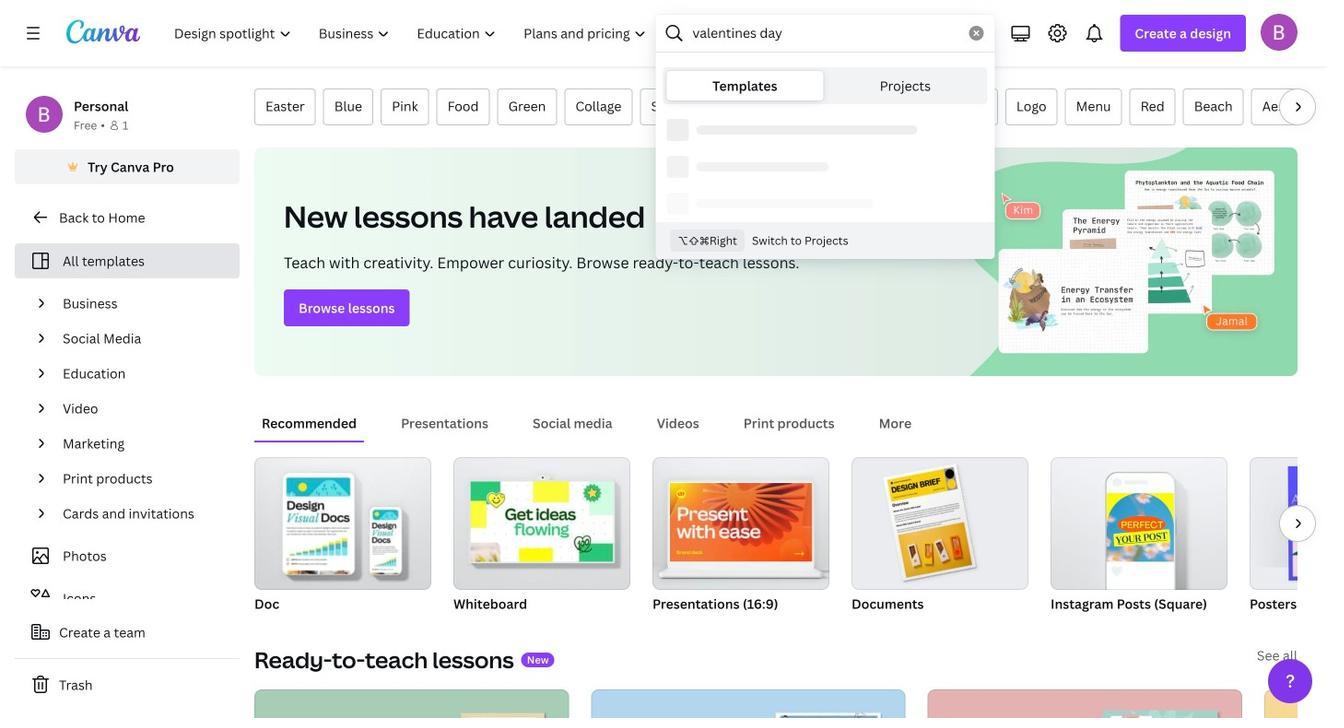 Task type: locate. For each thing, give the bounding box(es) containing it.
poster (18 × 24 in portrait) image
[[1250, 457, 1327, 590], [1288, 466, 1327, 581]]

new lessons have landed image
[[955, 147, 1298, 376]]

instagram post (square) image
[[1051, 457, 1228, 590], [1107, 493, 1174, 562]]

pronouns image
[[928, 689, 1243, 718]]

whiteboard image
[[454, 457, 630, 590], [471, 482, 613, 562]]

Search search field
[[693, 16, 958, 51]]

doc image
[[254, 457, 431, 590], [254, 457, 431, 590]]

None search field
[[656, 15, 995, 259]]

polygons and pythagorean theorem image
[[591, 689, 906, 718]]

document image
[[852, 457, 1029, 590], [883, 464, 977, 581]]

presentation (16:9) image
[[653, 457, 830, 590], [670, 483, 812, 561]]



Task type: describe. For each thing, give the bounding box(es) containing it.
life cycles image
[[254, 689, 569, 718]]

top level navigation element
[[162, 15, 729, 52]]

bob builder image
[[1261, 14, 1298, 50]]

art history 101 image
[[1265, 689, 1327, 718]]



Task type: vqa. For each thing, say whether or not it's contained in the screenshot.
Top level navigation ELEMENT
yes



